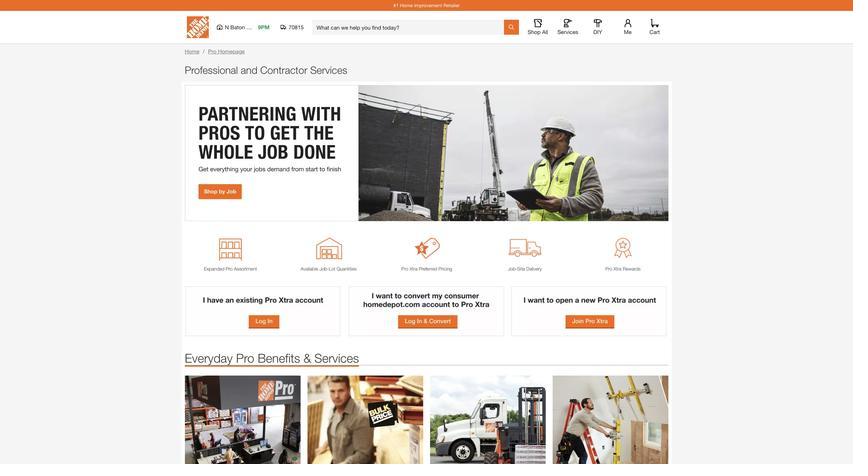 Task type: describe. For each thing, give the bounding box(es) containing it.
pro homepage link
[[208, 48, 245, 55]]

i want to convert my consumer  homedepot.com account to pro xtra image
[[348, 287, 505, 337]]

job-lot quantities image
[[283, 232, 374, 273]]

an image of a truck represents the pro xtra job-site delivery perk. image
[[479, 232, 571, 273]]

baton
[[230, 24, 245, 30]]

1 vertical spatial services
[[310, 64, 347, 76]]

home link
[[185, 48, 199, 55]]

all
[[542, 29, 548, 35]]

customers visit a home depot pro service desk. image
[[185, 376, 301, 465]]

everyday
[[185, 351, 233, 366]]

improvement
[[414, 2, 442, 8]]

an image of shelves represents the pro xtra expanded pro assortment perk. image
[[185, 232, 276, 273]]

benefits
[[258, 351, 300, 366]]

shop all
[[528, 29, 548, 35]]

shop
[[528, 29, 541, 35]]

me
[[624, 29, 632, 35]]

rouge
[[247, 24, 262, 30]]

retailer
[[444, 2, 460, 8]]

services button
[[557, 19, 579, 35]]

i want to open a new pro xtra account image
[[512, 287, 669, 337]]

i have an existing pro xtra account image
[[185, 287, 342, 337]]

0 horizontal spatial home
[[185, 48, 199, 55]]

0 vertical spatial home
[[400, 2, 413, 8]]

an image of a ribbon represents the pro xtra rewards perk. image
[[577, 232, 669, 273]]

#1 home improvement retailer
[[394, 2, 460, 8]]

1 horizontal spatial pro
[[236, 351, 254, 366]]

a pro inspects a construction site. image
[[185, 85, 669, 221]]



Task type: vqa. For each thing, say whether or not it's contained in the screenshot.
vacuums to the right
no



Task type: locate. For each thing, give the bounding box(es) containing it.
pro homepage
[[208, 48, 245, 55]]

everyday pro benefits & services
[[185, 351, 359, 366]]

n baton rouge
[[225, 24, 262, 30]]

an image of a price tag represents the pro xtra preferred pricing perk. image
[[381, 232, 472, 273]]

0 vertical spatial pro
[[208, 48, 216, 55]]

diy button
[[587, 19, 609, 35]]

contractor
[[260, 64, 308, 76]]

70815 button
[[281, 24, 304, 31]]

70815
[[289, 24, 304, 30]]

#1
[[394, 2, 399, 8]]

the home depot logo image
[[187, 16, 209, 38]]

0 horizontal spatial pro
[[208, 48, 216, 55]]

home down the home depot logo
[[185, 48, 199, 55]]

What can we help you find today? search field
[[317, 20, 504, 34]]

pro
[[208, 48, 216, 55], [236, 351, 254, 366]]

professional
[[185, 64, 238, 76]]

a forklift loads materials onto a home depot delivery truck. image
[[430, 376, 546, 465]]

2 vertical spatial services
[[315, 351, 359, 366]]

1 horizontal spatial home
[[400, 2, 413, 8]]

shop all button
[[527, 19, 549, 35]]

homepage
[[218, 48, 245, 55]]

cart
[[650, 29, 660, 35]]

services
[[558, 29, 579, 35], [310, 64, 347, 76], [315, 351, 359, 366]]

cart link
[[648, 19, 662, 35]]

services inside button
[[558, 29, 579, 35]]

1 vertical spatial home
[[185, 48, 199, 55]]

home
[[400, 2, 413, 8], [185, 48, 199, 55]]

me button
[[617, 19, 639, 35]]

1 vertical spatial pro
[[236, 351, 254, 366]]

diy
[[594, 29, 602, 35]]

professional and contractor services
[[185, 64, 347, 76]]

and
[[241, 64, 258, 76]]

a pro shops for wood with a bulk price discount. image
[[307, 376, 423, 465]]

home right #1
[[400, 2, 413, 8]]

pro up the 'professional'
[[208, 48, 216, 55]]

9pm
[[258, 24, 270, 30]]

n
[[225, 24, 229, 30]]

a pro adjusts a drywall lift. image
[[553, 376, 669, 465]]

0 vertical spatial services
[[558, 29, 579, 35]]

pro left benefits in the bottom left of the page
[[236, 351, 254, 366]]

&
[[304, 351, 311, 366]]



